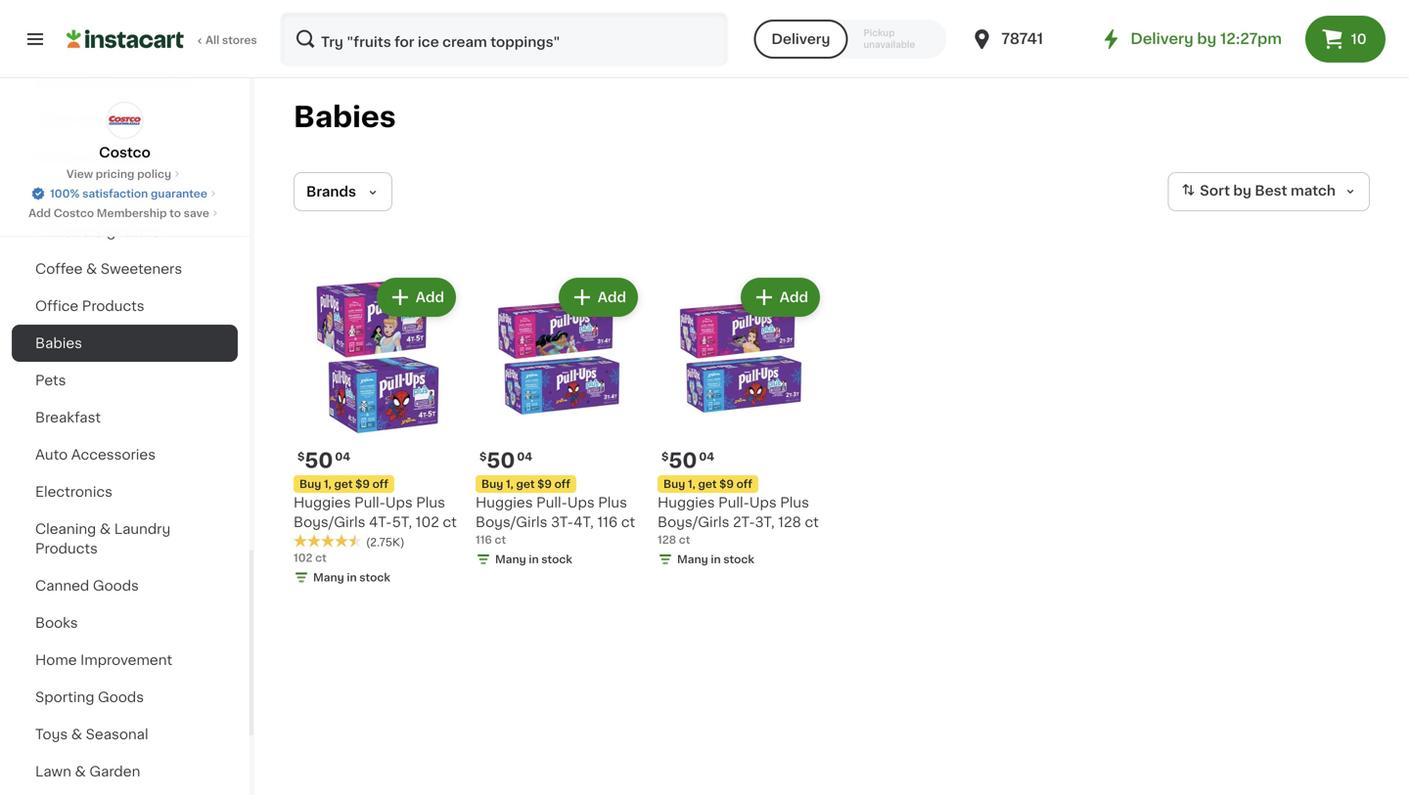 Task type: vqa. For each thing, say whether or not it's contained in the screenshot.
the Original
no



Task type: locate. For each thing, give the bounding box(es) containing it.
$9 up huggies pull-ups plus boys/girls 4t-5t, 102 ct
[[355, 479, 370, 490]]

0 horizontal spatial $ 50 04
[[298, 451, 350, 471]]

plus
[[416, 496, 445, 510], [598, 496, 627, 510], [780, 496, 809, 510]]

pull- inside huggies pull-ups plus boys/girls 2t-3t, 128 ct 128 ct
[[718, 496, 750, 510]]

off
[[372, 479, 388, 490], [555, 479, 570, 490], [737, 479, 752, 490]]

auto
[[35, 448, 68, 462]]

coffee & sweeteners
[[35, 262, 182, 276]]

3 $ from the left
[[662, 452, 669, 462]]

04 up huggies pull-ups plus boys/girls 3t-4t, 116 ct 116 ct
[[517, 452, 532, 462]]

ups up 5t,
[[385, 496, 413, 510]]

huggies inside huggies pull-ups plus boys/girls 3t-4t, 116 ct 116 ct
[[476, 496, 533, 510]]

kirkland
[[35, 225, 91, 239]]

view pricing policy link
[[66, 166, 183, 182]]

0 vertical spatial 128
[[778, 516, 801, 529]]

& right toys
[[71, 728, 82, 742]]

1 vertical spatial 102
[[294, 553, 313, 564]]

1 vertical spatial by
[[1234, 184, 1252, 198]]

all stores link
[[67, 12, 258, 67]]

$ 50 04
[[298, 451, 350, 471], [480, 451, 532, 471], [662, 451, 714, 471]]

many down huggies pull-ups plus boys/girls 3t-4t, 116 ct 116 ct
[[495, 554, 526, 565]]

pull- up the 4t-
[[354, 496, 385, 510]]

buy up huggies pull-ups plus boys/girls 3t-4t, 116 ct 116 ct
[[481, 479, 503, 490]]

3 off from the left
[[737, 479, 752, 490]]

1 $ from the left
[[298, 452, 305, 462]]

& for cleaning
[[100, 523, 111, 536]]

2 add button from the left
[[561, 280, 636, 315]]

2 horizontal spatial ups
[[750, 496, 777, 510]]

pull- inside huggies pull-ups plus boys/girls 4t-5t, 102 ct
[[354, 496, 385, 510]]

102 down huggies pull-ups plus boys/girls 4t-5t, 102 ct
[[294, 553, 313, 564]]

1 horizontal spatial $ 50 04
[[480, 451, 532, 471]]

ups for 4t-
[[385, 496, 413, 510]]

sporting goods
[[35, 691, 144, 705]]

None search field
[[280, 12, 728, 67]]

many in stock down 102 ct
[[313, 573, 390, 583]]

by left 12:27pm
[[1197, 32, 1217, 46]]

to
[[169, 208, 181, 219]]

many down huggies pull-ups plus boys/girls 2t-3t, 128 ct 128 ct
[[677, 554, 708, 565]]

& right lawn
[[75, 765, 86, 779]]

huggies for huggies pull-ups plus boys/girls 2t-3t, 128 ct 128 ct
[[658, 496, 715, 510]]

1 get from the left
[[334, 479, 353, 490]]

product group
[[294, 274, 460, 590], [476, 274, 642, 572], [658, 274, 824, 572]]

0 horizontal spatial get
[[334, 479, 353, 490]]

2 horizontal spatial $ 50 04
[[662, 451, 714, 471]]

$ 50 04 up huggies pull-ups plus boys/girls 4t-5t, 102 ct
[[298, 451, 350, 471]]

0 horizontal spatial ups
[[385, 496, 413, 510]]

0 horizontal spatial 116
[[476, 535, 492, 546]]

3 $9 from the left
[[719, 479, 734, 490]]

boys/girls inside huggies pull-ups plus boys/girls 2t-3t, 128 ct 128 ct
[[658, 516, 730, 529]]

pull- for 4t-
[[354, 496, 385, 510]]

brands
[[306, 185, 356, 199]]

2 04 from the left
[[517, 452, 532, 462]]

2 50 from the left
[[487, 451, 515, 471]]

0 vertical spatial babies
[[294, 103, 396, 131]]

many for huggies pull-ups plus boys/girls 2t-3t, 128 ct
[[677, 554, 708, 565]]

office products
[[35, 299, 144, 313]]

1 ups from the left
[[385, 496, 413, 510]]

in down huggies pull-ups plus boys/girls 4t-5t, 102 ct
[[347, 573, 357, 583]]

sort
[[1200, 184, 1230, 198]]

add for huggies pull-ups plus boys/girls 4t-5t, 102 ct
[[416, 291, 444, 304]]

buy 1, get $9 off for huggies pull-ups plus boys/girls 2t-3t, 128 ct
[[664, 479, 752, 490]]

ups for 3t-
[[567, 496, 595, 510]]

3 $ 50 04 from the left
[[662, 451, 714, 471]]

1 horizontal spatial costco
[[99, 146, 151, 160]]

1 vertical spatial costco
[[54, 208, 94, 219]]

1 add button from the left
[[379, 280, 454, 315]]

by
[[1197, 32, 1217, 46], [1234, 184, 1252, 198]]

goods for canned goods
[[93, 579, 139, 593]]

1 buy from the left
[[299, 479, 321, 490]]

kirkland signature
[[35, 225, 160, 239]]

2 horizontal spatial in
[[711, 554, 721, 565]]

delivery inside button
[[772, 32, 830, 46]]

huggies inside huggies pull-ups plus boys/girls 4t-5t, 102 ct
[[294, 496, 351, 510]]

auto accessories
[[35, 448, 156, 462]]

1 horizontal spatial $9
[[537, 479, 552, 490]]

2 horizontal spatial boys/girls
[[658, 516, 730, 529]]

1 horizontal spatial ups
[[567, 496, 595, 510]]

2 horizontal spatial product group
[[658, 274, 824, 572]]

other
[[35, 114, 75, 127]]

1 horizontal spatial buy 1, get $9 off
[[481, 479, 570, 490]]

products
[[82, 299, 144, 313], [35, 542, 98, 556]]

plus inside huggies pull-ups plus boys/girls 4t-5t, 102 ct
[[416, 496, 445, 510]]

102 inside huggies pull-ups plus boys/girls 4t-5t, 102 ct
[[416, 516, 439, 529]]

1 04 from the left
[[335, 452, 350, 462]]

$ 50 04 up huggies pull-ups plus boys/girls 3t-4t, 116 ct 116 ct
[[480, 451, 532, 471]]

5t,
[[392, 516, 412, 529]]

1 vertical spatial babies
[[35, 337, 82, 350]]

pull- up 2t-
[[718, 496, 750, 510]]

1 horizontal spatial buy
[[481, 479, 503, 490]]

$ 50 04 for huggies pull-ups plus boys/girls 2t-3t, 128 ct
[[662, 451, 714, 471]]

buy 1, get $9 off up huggies pull-ups plus boys/girls 4t-5t, 102 ct
[[299, 479, 388, 490]]

buy up huggies pull-ups plus boys/girls 2t-3t, 128 ct 128 ct
[[664, 479, 685, 490]]

improvement
[[80, 654, 172, 667]]

& inside cleaning & laundry products
[[100, 523, 111, 536]]

0 horizontal spatial huggies
[[294, 496, 351, 510]]

1 horizontal spatial 04
[[517, 452, 532, 462]]

1 horizontal spatial pull-
[[536, 496, 567, 510]]

0 horizontal spatial buy 1, get $9 off
[[299, 479, 388, 490]]

many in stock for 2t-
[[677, 554, 754, 565]]

$9 for huggies pull-ups plus boys/girls 3t-4t, 116 ct
[[537, 479, 552, 490]]

0 horizontal spatial 04
[[335, 452, 350, 462]]

lawn & garden link
[[12, 754, 238, 791]]

1 horizontal spatial plus
[[598, 496, 627, 510]]

1 horizontal spatial many in stock
[[495, 554, 572, 565]]

ups up 4t,
[[567, 496, 595, 510]]

boys/girls left '3t-'
[[476, 516, 547, 529]]

3 plus from the left
[[780, 496, 809, 510]]

many down 102 ct
[[313, 573, 344, 583]]

0 vertical spatial products
[[82, 299, 144, 313]]

$ up huggies pull-ups plus boys/girls 3t-4t, 116 ct 116 ct
[[480, 452, 487, 462]]

1, up huggies pull-ups plus boys/girls 3t-4t, 116 ct 116 ct
[[506, 479, 514, 490]]

by for sort
[[1234, 184, 1252, 198]]

buy up huggies pull-ups plus boys/girls 4t-5t, 102 ct
[[299, 479, 321, 490]]

add button for huggies pull-ups plus boys/girls 2t-3t, 128 ct
[[743, 280, 818, 315]]

2 buy from the left
[[481, 479, 503, 490]]

stores
[[222, 35, 257, 46]]

2 1, from the left
[[506, 479, 514, 490]]

goods for sporting goods
[[98, 691, 144, 705]]

1 horizontal spatial off
[[555, 479, 570, 490]]

1 $9 from the left
[[355, 479, 370, 490]]

0 vertical spatial 102
[[416, 516, 439, 529]]

& up view
[[86, 151, 97, 164]]

50 up huggies pull-ups plus boys/girls 4t-5t, 102 ct
[[305, 451, 333, 471]]

3 04 from the left
[[699, 452, 714, 462]]

by right sort
[[1234, 184, 1252, 198]]

all
[[206, 35, 219, 46]]

0 horizontal spatial costco
[[54, 208, 94, 219]]

many in stock down huggies pull-ups plus boys/girls 3t-4t, 116 ct 116 ct
[[495, 554, 572, 565]]

1 boys/girls from the left
[[294, 516, 365, 529]]

pets link
[[12, 362, 238, 399]]

2 horizontal spatial many in stock
[[677, 554, 754, 565]]

care
[[162, 76, 195, 90]]

2 buy 1, get $9 off from the left
[[481, 479, 570, 490]]

boys/girls up 102 ct
[[294, 516, 365, 529]]

0 horizontal spatial pull-
[[354, 496, 385, 510]]

sporting
[[35, 691, 94, 705]]

in down huggies pull-ups plus boys/girls 2t-3t, 128 ct 128 ct
[[711, 554, 721, 565]]

ct
[[443, 516, 457, 529], [621, 516, 635, 529], [805, 516, 819, 529], [495, 535, 506, 546], [679, 535, 690, 546], [315, 553, 327, 564]]

pull- inside huggies pull-ups plus boys/girls 3t-4t, 116 ct 116 ct
[[536, 496, 567, 510]]

0 horizontal spatial boys/girls
[[294, 516, 365, 529]]

1 horizontal spatial product group
[[476, 274, 642, 572]]

costco logo image
[[106, 102, 143, 139]]

sort by
[[1200, 184, 1252, 198]]

0 horizontal spatial 1,
[[324, 479, 332, 490]]

$ 50 04 up huggies pull-ups plus boys/girls 2t-3t, 128 ct 128 ct
[[662, 451, 714, 471]]

3 add button from the left
[[743, 280, 818, 315]]

ups inside huggies pull-ups plus boys/girls 4t-5t, 102 ct
[[385, 496, 413, 510]]

1 buy 1, get $9 off from the left
[[299, 479, 388, 490]]

2 huggies from the left
[[476, 496, 533, 510]]

2 $9 from the left
[[537, 479, 552, 490]]

1 huggies from the left
[[294, 496, 351, 510]]

2 horizontal spatial off
[[737, 479, 752, 490]]

get up huggies pull-ups plus boys/girls 3t-4t, 116 ct 116 ct
[[516, 479, 535, 490]]

boys/girls inside huggies pull-ups plus boys/girls 3t-4t, 116 ct 116 ct
[[476, 516, 547, 529]]

$ for huggies pull-ups plus boys/girls 2t-3t, 128 ct
[[662, 452, 669, 462]]

get for huggies pull-ups plus boys/girls 4t-5t, 102 ct
[[334, 479, 353, 490]]

costco up view pricing policy "link"
[[99, 146, 151, 160]]

huggies pull-ups plus boys/girls 4t-5t, 102 ct
[[294, 496, 457, 529]]

goods
[[78, 114, 125, 127], [93, 579, 139, 593], [98, 691, 144, 705]]

add costco membership to save
[[28, 208, 209, 219]]

babies
[[294, 103, 396, 131], [35, 337, 82, 350]]

add for huggies pull-ups plus boys/girls 2t-3t, 128 ct
[[780, 291, 808, 304]]

bakery & desserts link
[[12, 139, 238, 176]]

3 ups from the left
[[750, 496, 777, 510]]

many in stock down huggies pull-ups plus boys/girls 2t-3t, 128 ct 128 ct
[[677, 554, 754, 565]]

2 horizontal spatial $9
[[719, 479, 734, 490]]

stock for 2t-
[[723, 554, 754, 565]]

products down cleaning
[[35, 542, 98, 556]]

plus for 116
[[598, 496, 627, 510]]

0 horizontal spatial $9
[[355, 479, 370, 490]]

pull-
[[354, 496, 385, 510], [536, 496, 567, 510], [718, 496, 750, 510]]

3 huggies from the left
[[658, 496, 715, 510]]

2 horizontal spatial add button
[[743, 280, 818, 315]]

2 horizontal spatial huggies
[[658, 496, 715, 510]]

$9 up huggies pull-ups plus boys/girls 2t-3t, 128 ct 128 ct
[[719, 479, 734, 490]]

50 for huggies pull-ups plus boys/girls 3t-4t, 116 ct
[[487, 451, 515, 471]]

2 horizontal spatial get
[[698, 479, 717, 490]]

delivery
[[1131, 32, 1194, 46], [772, 32, 830, 46]]

1 plus from the left
[[416, 496, 445, 510]]

many
[[495, 554, 526, 565], [677, 554, 708, 565], [313, 573, 344, 583]]

100% satisfaction guarantee
[[50, 188, 207, 199]]

off up huggies pull-ups plus boys/girls 2t-3t, 128 ct 128 ct
[[737, 479, 752, 490]]

1 horizontal spatial 102
[[416, 516, 439, 529]]

1 horizontal spatial 1,
[[506, 479, 514, 490]]

0 horizontal spatial add button
[[379, 280, 454, 315]]

1 horizontal spatial by
[[1234, 184, 1252, 198]]

off up huggies pull-ups plus boys/girls 3t-4t, 116 ct 116 ct
[[555, 479, 570, 490]]

3 boys/girls from the left
[[658, 516, 730, 529]]

1 horizontal spatial $
[[480, 452, 487, 462]]

2 horizontal spatial plus
[[780, 496, 809, 510]]

buy
[[299, 479, 321, 490], [481, 479, 503, 490], [664, 479, 685, 490]]

off up huggies pull-ups plus boys/girls 4t-5t, 102 ct
[[372, 479, 388, 490]]

& for bakery
[[86, 151, 97, 164]]

& for health
[[84, 76, 95, 90]]

in down huggies pull-ups plus boys/girls 3t-4t, 116 ct 116 ct
[[529, 554, 539, 565]]

0 horizontal spatial product group
[[294, 274, 460, 590]]

0 horizontal spatial delivery
[[772, 32, 830, 46]]

1,
[[324, 479, 332, 490], [506, 479, 514, 490], [688, 479, 696, 490]]

0 horizontal spatial many
[[313, 573, 344, 583]]

1 vertical spatial products
[[35, 542, 98, 556]]

& for lawn
[[75, 765, 86, 779]]

off for huggies pull-ups plus boys/girls 4t-5t, 102 ct
[[372, 479, 388, 490]]

2 ups from the left
[[567, 496, 595, 510]]

view pricing policy
[[66, 169, 171, 180]]

0 vertical spatial goods
[[78, 114, 125, 127]]

1 off from the left
[[372, 479, 388, 490]]

add button for huggies pull-ups plus boys/girls 4t-5t, 102 ct
[[379, 280, 454, 315]]

1 horizontal spatial add button
[[561, 280, 636, 315]]

100% satisfaction guarantee button
[[30, 182, 219, 202]]

2 horizontal spatial 04
[[699, 452, 714, 462]]

1 vertical spatial 128
[[658, 535, 676, 546]]

delivery for delivery
[[772, 32, 830, 46]]

books
[[35, 617, 78, 630]]

canned goods
[[35, 579, 139, 593]]

3 buy 1, get $9 off from the left
[[664, 479, 752, 490]]

huggies
[[294, 496, 351, 510], [476, 496, 533, 510], [658, 496, 715, 510]]

boys/girls for 2t-
[[658, 516, 730, 529]]

huggies pull-ups plus boys/girls 2t-3t, 128 ct 128 ct
[[658, 496, 819, 546]]

2 horizontal spatial 50
[[669, 451, 697, 471]]

★★★★★
[[294, 535, 362, 548], [294, 535, 362, 548]]

products down coffee & sweeteners
[[82, 299, 144, 313]]

& right health
[[84, 76, 95, 90]]

0 horizontal spatial babies
[[35, 337, 82, 350]]

& for toys
[[71, 728, 82, 742]]

sweeteners
[[101, 262, 182, 276]]

0 horizontal spatial plus
[[416, 496, 445, 510]]

& left laundry
[[100, 523, 111, 536]]

buy 1, get $9 off up huggies pull-ups plus boys/girls 2t-3t, 128 ct 128 ct
[[664, 479, 752, 490]]

0 horizontal spatial off
[[372, 479, 388, 490]]

04 up huggies pull-ups plus boys/girls 4t-5t, 102 ct
[[335, 452, 350, 462]]

& right coffee at the left of the page
[[86, 262, 97, 276]]

2 vertical spatial goods
[[98, 691, 144, 705]]

04 up huggies pull-ups plus boys/girls 2t-3t, 128 ct 128 ct
[[699, 452, 714, 462]]

$9 up huggies pull-ups plus boys/girls 3t-4t, 116 ct 116 ct
[[537, 479, 552, 490]]

canned goods link
[[12, 568, 238, 605]]

2 horizontal spatial buy 1, get $9 off
[[664, 479, 752, 490]]

many in stock
[[495, 554, 572, 565], [677, 554, 754, 565], [313, 573, 390, 583]]

babies up brands dropdown button
[[294, 103, 396, 131]]

0 horizontal spatial many in stock
[[313, 573, 390, 583]]

2 horizontal spatial pull-
[[718, 496, 750, 510]]

ups up 3t,
[[750, 496, 777, 510]]

1 horizontal spatial get
[[516, 479, 535, 490]]

plus inside huggies pull-ups plus boys/girls 2t-3t, 128 ct 128 ct
[[780, 496, 809, 510]]

1 product group from the left
[[294, 274, 460, 590]]

1 1, from the left
[[324, 479, 332, 490]]

pricing
[[96, 169, 134, 180]]

buy for huggies pull-ups plus boys/girls 2t-3t, 128 ct
[[664, 479, 685, 490]]

many for huggies pull-ups plus boys/girls 3t-4t, 116 ct
[[495, 554, 526, 565]]

stock down '3t-'
[[541, 554, 572, 565]]

1 pull- from the left
[[354, 496, 385, 510]]

0 horizontal spatial by
[[1197, 32, 1217, 46]]

goods up books link
[[93, 579, 139, 593]]

3 1, from the left
[[688, 479, 696, 490]]

get
[[334, 479, 353, 490], [516, 479, 535, 490], [698, 479, 717, 490]]

toys & seasonal link
[[12, 716, 238, 754]]

3 pull- from the left
[[718, 496, 750, 510]]

0 vertical spatial by
[[1197, 32, 1217, 46]]

0 horizontal spatial $
[[298, 452, 305, 462]]

2 product group from the left
[[476, 274, 642, 572]]

2 off from the left
[[555, 479, 570, 490]]

2 horizontal spatial stock
[[723, 554, 754, 565]]

$9 for huggies pull-ups plus boys/girls 2t-3t, 128 ct
[[719, 479, 734, 490]]

plus inside huggies pull-ups plus boys/girls 3t-4t, 116 ct 116 ct
[[598, 496, 627, 510]]

1 horizontal spatial 116
[[597, 516, 618, 529]]

stock down 2t-
[[723, 554, 754, 565]]

1 horizontal spatial stock
[[541, 554, 572, 565]]

guarantee
[[151, 188, 207, 199]]

1 vertical spatial 116
[[476, 535, 492, 546]]

service type group
[[754, 20, 947, 59]]

50 up huggies pull-ups plus boys/girls 2t-3t, 128 ct 128 ct
[[669, 451, 697, 471]]

1 horizontal spatial boys/girls
[[476, 516, 547, 529]]

$9
[[355, 479, 370, 490], [537, 479, 552, 490], [719, 479, 734, 490]]

1 horizontal spatial huggies
[[476, 496, 533, 510]]

1 horizontal spatial delivery
[[1131, 32, 1194, 46]]

2 plus from the left
[[598, 496, 627, 510]]

goods up bakery & desserts
[[78, 114, 125, 127]]

1, up huggies pull-ups plus boys/girls 4t-5t, 102 ct
[[324, 479, 332, 490]]

2 pull- from the left
[[536, 496, 567, 510]]

1 horizontal spatial 50
[[487, 451, 515, 471]]

2 boys/girls from the left
[[476, 516, 547, 529]]

bakery
[[35, 151, 83, 164]]

0 vertical spatial 116
[[597, 516, 618, 529]]

huggies for huggies pull-ups plus boys/girls 3t-4t, 116 ct 116 ct
[[476, 496, 533, 510]]

products inside cleaning & laundry products
[[35, 542, 98, 556]]

1 $ 50 04 from the left
[[298, 451, 350, 471]]

by inside field
[[1234, 184, 1252, 198]]

ups inside huggies pull-ups plus boys/girls 2t-3t, 128 ct 128 ct
[[750, 496, 777, 510]]

boys/girls left 2t-
[[658, 516, 730, 529]]

goods for other goods
[[78, 114, 125, 127]]

1 50 from the left
[[305, 451, 333, 471]]

add for huggies pull-ups plus boys/girls 3t-4t, 116 ct
[[598, 291, 626, 304]]

$ up huggies pull-ups plus boys/girls 4t-5t, 102 ct
[[298, 452, 305, 462]]

2 horizontal spatial buy
[[664, 479, 685, 490]]

boys/girls
[[294, 516, 365, 529], [476, 516, 547, 529], [658, 516, 730, 529]]

costco down 100%
[[54, 208, 94, 219]]

(2.75k)
[[366, 537, 405, 548]]

2 $ from the left
[[480, 452, 487, 462]]

1 horizontal spatial in
[[529, 554, 539, 565]]

kirkland signature link
[[12, 213, 238, 251]]

50 up huggies pull-ups plus boys/girls 3t-4t, 116 ct 116 ct
[[487, 451, 515, 471]]

50
[[305, 451, 333, 471], [487, 451, 515, 471], [669, 451, 697, 471]]

102 right 5t,
[[416, 516, 439, 529]]

3 get from the left
[[698, 479, 717, 490]]

off for huggies pull-ups plus boys/girls 2t-3t, 128 ct
[[737, 479, 752, 490]]

get up huggies pull-ups plus boys/girls 4t-5t, 102 ct
[[334, 479, 353, 490]]

boys/girls inside huggies pull-ups plus boys/girls 4t-5t, 102 ct
[[294, 516, 365, 529]]

garden
[[89, 765, 140, 779]]

2 horizontal spatial $
[[662, 452, 669, 462]]

costco
[[99, 146, 151, 160], [54, 208, 94, 219]]

1, up huggies pull-ups plus boys/girls 2t-3t, 128 ct 128 ct
[[688, 479, 696, 490]]

2 horizontal spatial many
[[677, 554, 708, 565]]

1 vertical spatial goods
[[93, 579, 139, 593]]

0 horizontal spatial buy
[[299, 479, 321, 490]]

$ up huggies pull-ups plus boys/girls 2t-3t, 128 ct 128 ct
[[662, 452, 669, 462]]

huggies inside huggies pull-ups plus boys/girls 2t-3t, 128 ct 128 ct
[[658, 496, 715, 510]]

get up huggies pull-ups plus boys/girls 2t-3t, 128 ct 128 ct
[[698, 479, 717, 490]]

2 get from the left
[[516, 479, 535, 490]]

0 horizontal spatial 50
[[305, 451, 333, 471]]

3 50 from the left
[[669, 451, 697, 471]]

buy 1, get $9 off up huggies pull-ups plus boys/girls 3t-4t, 116 ct 116 ct
[[481, 479, 570, 490]]

get for huggies pull-ups plus boys/girls 3t-4t, 116 ct
[[516, 479, 535, 490]]

2 horizontal spatial 1,
[[688, 479, 696, 490]]

3 buy from the left
[[664, 479, 685, 490]]

babies down office
[[35, 337, 82, 350]]

stock down (2.75k)
[[359, 573, 390, 583]]

1 horizontal spatial many
[[495, 554, 526, 565]]

all stores
[[206, 35, 257, 46]]

0 horizontal spatial 102
[[294, 553, 313, 564]]

04
[[335, 452, 350, 462], [517, 452, 532, 462], [699, 452, 714, 462]]

ups inside huggies pull-ups plus boys/girls 3t-4t, 116 ct 116 ct
[[567, 496, 595, 510]]

goods down home improvement link
[[98, 691, 144, 705]]

in
[[529, 554, 539, 565], [711, 554, 721, 565], [347, 573, 357, 583]]

pull- up '3t-'
[[536, 496, 567, 510]]

2t-
[[733, 516, 755, 529]]

2 $ 50 04 from the left
[[480, 451, 532, 471]]



Task type: describe. For each thing, give the bounding box(es) containing it.
auto accessories link
[[12, 436, 238, 474]]

brands button
[[294, 172, 392, 211]]

pull- for 2t-
[[718, 496, 750, 510]]

pets
[[35, 374, 66, 388]]

by for delivery
[[1197, 32, 1217, 46]]

50 for huggies pull-ups plus boys/girls 4t-5t, 102 ct
[[305, 451, 333, 471]]

delivery by 12:27pm
[[1131, 32, 1282, 46]]

78741 button
[[970, 12, 1088, 67]]

office
[[35, 299, 79, 313]]

04 for huggies pull-ups plus boys/girls 3t-4t, 116 ct
[[517, 452, 532, 462]]

save
[[184, 208, 209, 219]]

$ 50 04 for huggies pull-ups plus boys/girls 4t-5t, 102 ct
[[298, 451, 350, 471]]

books link
[[12, 605, 238, 642]]

satisfaction
[[82, 188, 148, 199]]

other goods
[[35, 114, 125, 127]]

$9 for huggies pull-ups plus boys/girls 4t-5t, 102 ct
[[355, 479, 370, 490]]

sporting goods link
[[12, 679, 238, 716]]

1, for huggies pull-ups plus boys/girls 4t-5t, 102 ct
[[324, 479, 332, 490]]

health
[[35, 76, 81, 90]]

1, for huggies pull-ups plus boys/girls 2t-3t, 128 ct
[[688, 479, 696, 490]]

accessories
[[71, 448, 156, 462]]

instacart logo image
[[67, 27, 184, 51]]

best
[[1255, 184, 1287, 198]]

huggies for huggies pull-ups plus boys/girls 4t-5t, 102 ct
[[294, 496, 351, 510]]

$ 50 04 for huggies pull-ups plus boys/girls 3t-4t, 116 ct
[[480, 451, 532, 471]]

1, for huggies pull-ups plus boys/girls 3t-4t, 116 ct
[[506, 479, 514, 490]]

100%
[[50, 188, 80, 199]]

add button for huggies pull-ups plus boys/girls 3t-4t, 116 ct
[[561, 280, 636, 315]]

babies link
[[12, 325, 238, 362]]

bakery & desserts
[[35, 151, 163, 164]]

1 horizontal spatial babies
[[294, 103, 396, 131]]

signature
[[94, 225, 160, 239]]

0 horizontal spatial in
[[347, 573, 357, 583]]

seasonal
[[86, 728, 148, 742]]

buy 1, get $9 off for huggies pull-ups plus boys/girls 3t-4t, 116 ct
[[481, 479, 570, 490]]

cleaning
[[35, 523, 96, 536]]

match
[[1291, 184, 1336, 198]]

12:27pm
[[1220, 32, 1282, 46]]

other goods link
[[12, 102, 238, 139]]

Best match Sort by field
[[1168, 172, 1370, 211]]

health & personal care link
[[12, 65, 238, 102]]

canned
[[35, 579, 89, 593]]

health & personal care
[[35, 76, 195, 90]]

stock for 3t-
[[541, 554, 572, 565]]

delivery for delivery by 12:27pm
[[1131, 32, 1194, 46]]

toys
[[35, 728, 68, 742]]

cleaning & laundry products link
[[12, 511, 238, 568]]

3t-
[[551, 516, 574, 529]]

buy for huggies pull-ups plus boys/girls 4t-5t, 102 ct
[[299, 479, 321, 490]]

boys/girls for 3t-
[[476, 516, 547, 529]]

in for 2t-
[[711, 554, 721, 565]]

breakfast link
[[12, 399, 238, 436]]

many in stock for 3t-
[[495, 554, 572, 565]]

buy for huggies pull-ups plus boys/girls 3t-4t, 116 ct
[[481, 479, 503, 490]]

deli link
[[12, 176, 238, 213]]

buy 1, get $9 off for huggies pull-ups plus boys/girls 4t-5t, 102 ct
[[299, 479, 388, 490]]

plus for 102
[[416, 496, 445, 510]]

add costco membership to save link
[[28, 206, 221, 221]]

ups for 2t-
[[750, 496, 777, 510]]

cleaning & laundry products
[[35, 523, 171, 556]]

3t,
[[755, 516, 775, 529]]

office products link
[[12, 288, 238, 325]]

get for huggies pull-ups plus boys/girls 2t-3t, 128 ct
[[698, 479, 717, 490]]

50 for huggies pull-ups plus boys/girls 2t-3t, 128 ct
[[669, 451, 697, 471]]

delivery by 12:27pm link
[[1099, 27, 1282, 51]]

10 button
[[1306, 16, 1386, 63]]

view
[[66, 169, 93, 180]]

desserts
[[101, 151, 163, 164]]

home improvement
[[35, 654, 172, 667]]

coffee & sweeteners link
[[12, 251, 238, 288]]

breakfast
[[35, 411, 101, 425]]

pull- for 3t-
[[536, 496, 567, 510]]

& for coffee
[[86, 262, 97, 276]]

electronics link
[[12, 474, 238, 511]]

coffee
[[35, 262, 83, 276]]

laundry
[[114, 523, 171, 536]]

0 vertical spatial costco
[[99, 146, 151, 160]]

ct inside huggies pull-ups plus boys/girls 4t-5t, 102 ct
[[443, 516, 457, 529]]

delivery button
[[754, 20, 848, 59]]

costco link
[[99, 102, 151, 162]]

deli
[[35, 188, 62, 202]]

$ for huggies pull-ups plus boys/girls 3t-4t, 116 ct
[[480, 452, 487, 462]]

huggies pull-ups plus boys/girls 3t-4t, 116 ct 116 ct
[[476, 496, 635, 546]]

lawn & garden
[[35, 765, 140, 779]]

membership
[[97, 208, 167, 219]]

boys/girls for 4t-
[[294, 516, 365, 529]]

0 horizontal spatial stock
[[359, 573, 390, 583]]

3 product group from the left
[[658, 274, 824, 572]]

1 horizontal spatial 128
[[778, 516, 801, 529]]

policy
[[137, 169, 171, 180]]

in for 3t-
[[529, 554, 539, 565]]

Search field
[[282, 14, 727, 65]]

best match
[[1255, 184, 1336, 198]]

102 ct
[[294, 553, 327, 564]]

plus for 128
[[780, 496, 809, 510]]

$ for huggies pull-ups plus boys/girls 4t-5t, 102 ct
[[298, 452, 305, 462]]

4t,
[[574, 516, 594, 529]]

home
[[35, 654, 77, 667]]

04 for huggies pull-ups plus boys/girls 4t-5t, 102 ct
[[335, 452, 350, 462]]

4t-
[[369, 516, 392, 529]]

off for huggies pull-ups plus boys/girls 3t-4t, 116 ct
[[555, 479, 570, 490]]

electronics
[[35, 485, 113, 499]]

0 horizontal spatial 128
[[658, 535, 676, 546]]

home improvement link
[[12, 642, 238, 679]]

78741
[[1002, 32, 1043, 46]]

10
[[1351, 32, 1367, 46]]

04 for huggies pull-ups plus boys/girls 2t-3t, 128 ct
[[699, 452, 714, 462]]

personal
[[99, 76, 159, 90]]

toys & seasonal
[[35, 728, 148, 742]]



